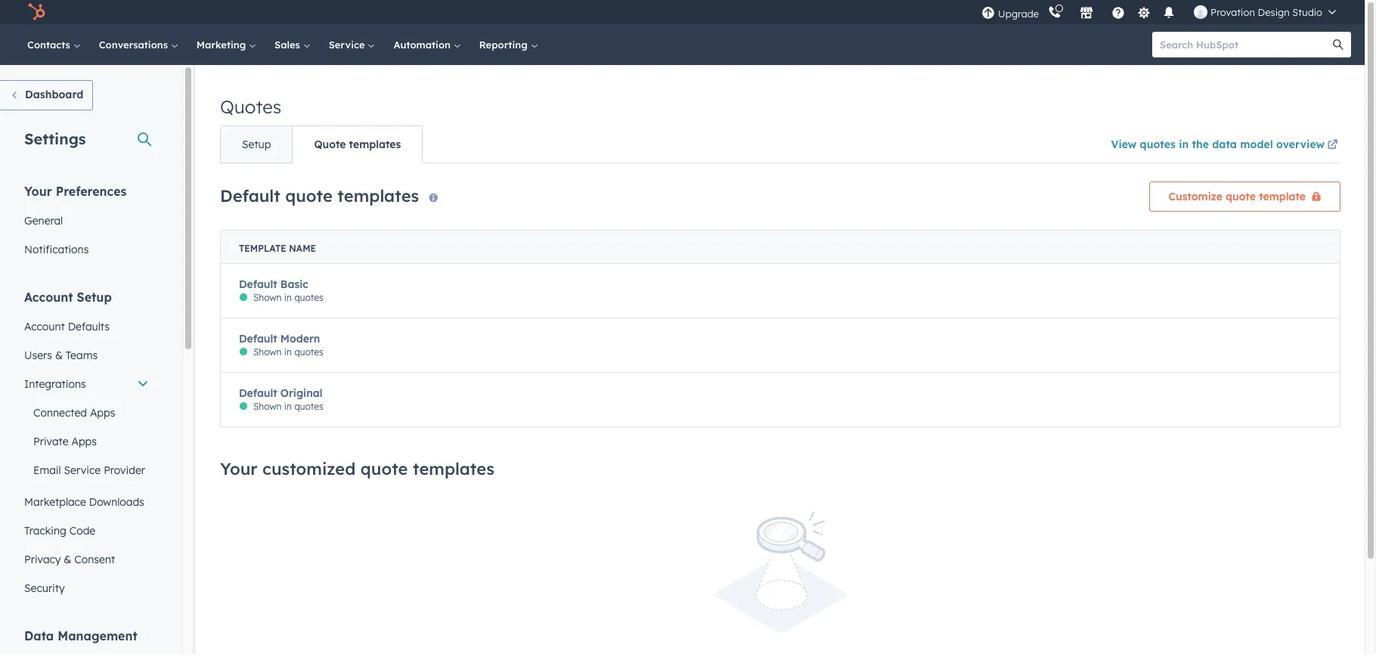 Task type: describe. For each thing, give the bounding box(es) containing it.
view quotes in the data model overview link
[[1111, 128, 1341, 163]]

template
[[1259, 190, 1306, 203]]

upgrade
[[998, 7, 1039, 19]]

calling icon button
[[1042, 2, 1068, 22]]

privacy & consent
[[24, 553, 115, 566]]

shown in quotes for modern
[[253, 347, 323, 358]]

settings
[[24, 129, 86, 148]]

setup link
[[221, 126, 292, 163]]

private apps
[[33, 435, 97, 448]]

contacts link
[[18, 24, 90, 65]]

service inside account setup element
[[64, 464, 101, 477]]

in for basic
[[284, 292, 292, 304]]

0 vertical spatial setup
[[242, 138, 271, 151]]

connected
[[33, 406, 87, 420]]

2 link opens in a new window image from the top
[[1328, 140, 1338, 151]]

settings image
[[1137, 6, 1151, 20]]

automation link
[[385, 24, 470, 65]]

shown in quotes for original
[[253, 401, 323, 412]]

sales link
[[266, 24, 320, 65]]

2 vertical spatial templates
[[413, 458, 495, 479]]

1 vertical spatial templates
[[338, 185, 419, 206]]

customize
[[1169, 190, 1223, 203]]

email
[[33, 464, 61, 477]]

service link
[[320, 24, 385, 65]]

data
[[24, 628, 54, 644]]

default basic
[[239, 277, 308, 291]]

quotes for original
[[294, 401, 323, 412]]

security
[[24, 582, 65, 595]]

default for default modern
[[239, 332, 277, 345]]

your preferences
[[24, 184, 127, 199]]

model
[[1240, 138, 1273, 151]]

account defaults link
[[15, 312, 158, 341]]

help image
[[1112, 7, 1125, 20]]

contacts
[[27, 39, 73, 51]]

quotes for modern
[[294, 347, 323, 358]]

0 vertical spatial templates
[[349, 138, 401, 151]]

conversations link
[[90, 24, 187, 65]]

quotes
[[220, 95, 281, 118]]

the
[[1192, 138, 1209, 151]]

automation
[[394, 39, 454, 51]]

shown for original
[[253, 401, 282, 412]]

management
[[58, 628, 137, 644]]

notifications
[[24, 243, 89, 256]]

conversations
[[99, 39, 171, 51]]

reporting link
[[470, 24, 547, 65]]

1 horizontal spatial service
[[329, 39, 368, 51]]

hubspot image
[[27, 3, 45, 21]]

1 link opens in a new window image from the top
[[1328, 137, 1338, 155]]

notifications image
[[1162, 7, 1176, 20]]

template name
[[239, 243, 316, 254]]

data management element
[[24, 628, 158, 654]]

marketplaces button
[[1071, 0, 1103, 24]]

email service provider link
[[15, 456, 158, 485]]

name
[[289, 243, 316, 254]]

studio
[[1293, 6, 1323, 18]]

quotes right "view"
[[1140, 138, 1176, 151]]

notifications button
[[1156, 0, 1182, 24]]

customize quote template
[[1169, 190, 1306, 203]]

marketing
[[196, 39, 249, 51]]

account for account defaults
[[24, 320, 65, 334]]

account for account setup
[[24, 290, 73, 305]]

consent
[[74, 553, 115, 566]]

users & teams link
[[15, 341, 158, 370]]

your for your preferences
[[24, 184, 52, 199]]

your for your customized quote templates
[[220, 458, 258, 479]]

settings link
[[1134, 4, 1153, 20]]

email service provider
[[33, 464, 145, 477]]

defaults
[[68, 320, 110, 334]]

preferences
[[56, 184, 127, 199]]

design
[[1258, 6, 1290, 18]]

menu containing provation design studio
[[980, 0, 1347, 24]]

quote templates
[[314, 138, 401, 151]]

overview
[[1277, 138, 1325, 151]]

default quote templates
[[220, 185, 419, 206]]

marketplace
[[24, 495, 86, 509]]

code
[[69, 524, 95, 538]]

view
[[1111, 138, 1137, 151]]

original
[[280, 386, 323, 400]]

default for default quote templates
[[220, 185, 280, 206]]

connected apps link
[[15, 399, 158, 427]]

marketplace downloads
[[24, 495, 144, 509]]

quote for customize
[[1226, 190, 1256, 203]]

view quotes in the data model overview
[[1111, 138, 1325, 151]]

0 horizontal spatial setup
[[77, 290, 112, 305]]

provation design studio
[[1211, 6, 1323, 18]]

default modern
[[239, 332, 320, 345]]

shown in quotes for basic
[[253, 292, 323, 304]]

upgrade image
[[982, 6, 995, 20]]



Task type: locate. For each thing, give the bounding box(es) containing it.
0 vertical spatial your
[[24, 184, 52, 199]]

your
[[24, 184, 52, 199], [220, 458, 258, 479]]

1 horizontal spatial your
[[220, 458, 258, 479]]

menu
[[980, 0, 1347, 24]]

account setup
[[24, 290, 112, 305]]

1 vertical spatial account
[[24, 320, 65, 334]]

search image
[[1333, 39, 1344, 50]]

integrations
[[24, 377, 86, 391]]

sales
[[275, 39, 303, 51]]

0 vertical spatial shown in quotes
[[253, 292, 323, 304]]

in down default original
[[284, 401, 292, 412]]

quote up 'name'
[[285, 185, 333, 206]]

shown down default original
[[253, 401, 282, 412]]

your up general
[[24, 184, 52, 199]]

apps for connected apps
[[90, 406, 115, 420]]

& for users
[[55, 349, 63, 362]]

service right sales link on the left of the page
[[329, 39, 368, 51]]

quotes down 'original'
[[294, 401, 323, 412]]

2 vertical spatial shown
[[253, 401, 282, 412]]

shown down default basic
[[253, 292, 282, 304]]

users & teams
[[24, 349, 98, 362]]

account
[[24, 290, 73, 305], [24, 320, 65, 334]]

0 horizontal spatial &
[[55, 349, 63, 362]]

connected apps
[[33, 406, 115, 420]]

in left the
[[1179, 138, 1189, 151]]

quotes
[[1140, 138, 1176, 151], [294, 292, 323, 304], [294, 347, 323, 358], [294, 401, 323, 412]]

your left customized
[[220, 458, 258, 479]]

marketplace downloads link
[[15, 488, 158, 517]]

notifications link
[[15, 235, 158, 264]]

0 vertical spatial shown
[[253, 292, 282, 304]]

account defaults
[[24, 320, 110, 334]]

1 shown from the top
[[253, 292, 282, 304]]

reporting
[[479, 39, 531, 51]]

&
[[55, 349, 63, 362], [64, 553, 71, 566]]

1 vertical spatial apps
[[71, 435, 97, 448]]

apps for private apps
[[71, 435, 97, 448]]

3 shown from the top
[[253, 401, 282, 412]]

quote left template
[[1226, 190, 1256, 203]]

general link
[[15, 206, 158, 235]]

quote templates link
[[292, 126, 422, 163]]

james peterson image
[[1194, 5, 1208, 19]]

quote for default
[[285, 185, 333, 206]]

basic
[[280, 277, 308, 291]]

1 horizontal spatial &
[[64, 553, 71, 566]]

0 vertical spatial apps
[[90, 406, 115, 420]]

2 shown in quotes from the top
[[253, 347, 323, 358]]

tracking
[[24, 524, 66, 538]]

setup
[[242, 138, 271, 151], [77, 290, 112, 305]]

shown for modern
[[253, 347, 282, 358]]

apps up email service provider link at the left bottom
[[71, 435, 97, 448]]

quotes down modern
[[294, 347, 323, 358]]

in down default modern
[[284, 347, 292, 358]]

setup down quotes
[[242, 138, 271, 151]]

shown for basic
[[253, 292, 282, 304]]

quote
[[285, 185, 333, 206], [1226, 190, 1256, 203], [361, 458, 408, 479]]

your preferences element
[[15, 183, 158, 264]]

2 vertical spatial shown in quotes
[[253, 401, 323, 412]]

1 vertical spatial your
[[220, 458, 258, 479]]

1 vertical spatial shown in quotes
[[253, 347, 323, 358]]

shown in quotes down default original
[[253, 401, 323, 412]]

1 vertical spatial shown
[[253, 347, 282, 358]]

0 vertical spatial account
[[24, 290, 73, 305]]

provation
[[1211, 6, 1255, 18]]

tracking code link
[[15, 517, 158, 545]]

customized
[[262, 458, 356, 479]]

1 horizontal spatial setup
[[242, 138, 271, 151]]

in
[[1179, 138, 1189, 151], [284, 292, 292, 304], [284, 347, 292, 358], [284, 401, 292, 412]]

& right users
[[55, 349, 63, 362]]

0 vertical spatial &
[[55, 349, 63, 362]]

shown in quotes down 'basic' on the left of the page
[[253, 292, 323, 304]]

calling icon image
[[1048, 6, 1062, 20]]

dashboard link
[[0, 80, 93, 110]]

quotes for basic
[[294, 292, 323, 304]]

shown in quotes down default modern
[[253, 347, 323, 358]]

1 account from the top
[[24, 290, 73, 305]]

0 horizontal spatial quote
[[285, 185, 333, 206]]

shown in quotes
[[253, 292, 323, 304], [253, 347, 323, 358], [253, 401, 323, 412]]

customize quote template button
[[1150, 182, 1341, 212]]

dashboard
[[25, 88, 83, 101]]

data
[[1212, 138, 1237, 151]]

marketplaces image
[[1080, 7, 1094, 20]]

search button
[[1326, 32, 1351, 57]]

default for default basic
[[239, 277, 277, 291]]

navigation
[[220, 126, 423, 163]]

default for default original
[[239, 386, 277, 400]]

2 shown from the top
[[253, 347, 282, 358]]

provation design studio button
[[1185, 0, 1345, 24]]

in for original
[[284, 401, 292, 412]]

data management
[[24, 628, 137, 644]]

account up users
[[24, 320, 65, 334]]

shown down default modern
[[253, 347, 282, 358]]

apps inside connected apps link
[[90, 406, 115, 420]]

Search HubSpot search field
[[1153, 32, 1338, 57]]

1 shown in quotes from the top
[[253, 292, 323, 304]]

link opens in a new window image
[[1328, 137, 1338, 155], [1328, 140, 1338, 151]]

1 vertical spatial setup
[[77, 290, 112, 305]]

quote right customized
[[361, 458, 408, 479]]

integrations button
[[15, 370, 158, 399]]

quotes down 'basic' on the left of the page
[[294, 292, 323, 304]]

security link
[[15, 574, 158, 603]]

apps up private apps link
[[90, 406, 115, 420]]

service down private apps link
[[64, 464, 101, 477]]

service
[[329, 39, 368, 51], [64, 464, 101, 477]]

default left modern
[[239, 332, 277, 345]]

2 account from the top
[[24, 320, 65, 334]]

& for privacy
[[64, 553, 71, 566]]

1 vertical spatial service
[[64, 464, 101, 477]]

quote inside customize quote template button
[[1226, 190, 1256, 203]]

default left 'original'
[[239, 386, 277, 400]]

default down setup link
[[220, 185, 280, 206]]

privacy & consent link
[[15, 545, 158, 574]]

help button
[[1106, 0, 1131, 24]]

in for modern
[[284, 347, 292, 358]]

navigation containing setup
[[220, 126, 423, 163]]

in down 'basic' on the left of the page
[[284, 292, 292, 304]]

apps inside private apps link
[[71, 435, 97, 448]]

default down template at the top left
[[239, 277, 277, 291]]

1 vertical spatial &
[[64, 553, 71, 566]]

tracking code
[[24, 524, 95, 538]]

marketing link
[[187, 24, 266, 65]]

apps
[[90, 406, 115, 420], [71, 435, 97, 448]]

privacy
[[24, 553, 61, 566]]

3 shown in quotes from the top
[[253, 401, 323, 412]]

account setup element
[[15, 289, 158, 603]]

1 horizontal spatial quote
[[361, 458, 408, 479]]

& right privacy
[[64, 553, 71, 566]]

default original
[[239, 386, 323, 400]]

templates
[[349, 138, 401, 151], [338, 185, 419, 206], [413, 458, 495, 479]]

0 horizontal spatial service
[[64, 464, 101, 477]]

private
[[33, 435, 68, 448]]

template
[[239, 243, 286, 254]]

default
[[220, 185, 280, 206], [239, 277, 277, 291], [239, 332, 277, 345], [239, 386, 277, 400]]

hubspot link
[[18, 3, 57, 21]]

0 horizontal spatial your
[[24, 184, 52, 199]]

setup up defaults at the left
[[77, 290, 112, 305]]

account up account defaults at the left of page
[[24, 290, 73, 305]]

teams
[[66, 349, 98, 362]]

private apps link
[[15, 427, 158, 456]]

provider
[[104, 464, 145, 477]]

0 vertical spatial service
[[329, 39, 368, 51]]

2 horizontal spatial quote
[[1226, 190, 1256, 203]]

downloads
[[89, 495, 144, 509]]

users
[[24, 349, 52, 362]]

general
[[24, 214, 63, 228]]

modern
[[280, 332, 320, 345]]

quote
[[314, 138, 346, 151]]

your customized quote templates
[[220, 458, 495, 479]]



Task type: vqa. For each thing, say whether or not it's contained in the screenshot.
1st Close image from the top of the page
no



